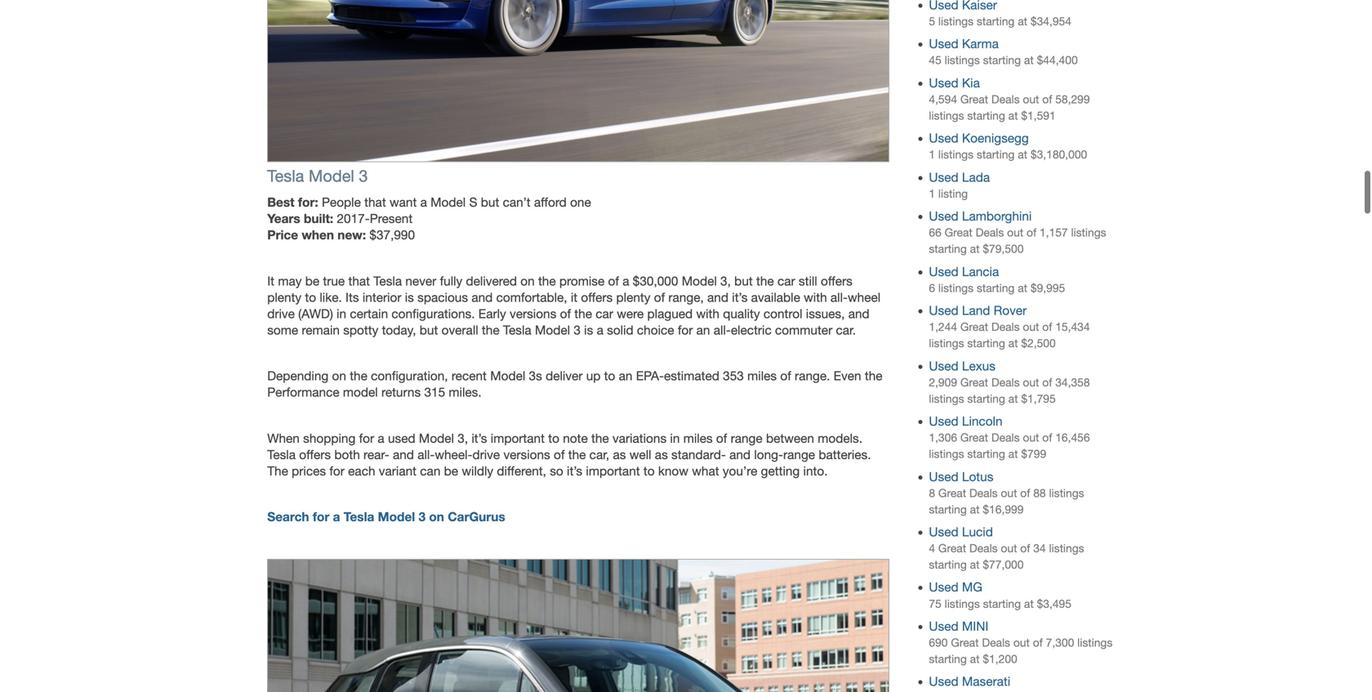 Task type: describe. For each thing, give the bounding box(es) containing it.
overall
[[442, 323, 479, 337]]

of inside 1,306 great deals out of 16,456 listings starting at
[[1043, 431, 1053, 444]]

tesla up best
[[267, 166, 304, 186]]

0 vertical spatial range
[[731, 431, 763, 446]]

standard-
[[672, 447, 726, 462]]

price
[[267, 227, 298, 242]]

miles for in
[[684, 431, 713, 446]]

the up the car,
[[592, 431, 609, 446]]

up
[[587, 369, 601, 383]]

used koenigsegg 1 listings starting at $3,180,000
[[930, 131, 1088, 161]]

a left the $30,000
[[623, 274, 630, 288]]

and down used
[[393, 447, 414, 462]]

variations
[[613, 431, 667, 446]]

and down delivered at the left
[[472, 290, 493, 305]]

tesla down early
[[503, 323, 532, 337]]

into.
[[804, 464, 828, 478]]

out for used lamborghini
[[1008, 226, 1024, 239]]

out for used lotus
[[1001, 486, 1018, 500]]

2 vertical spatial it's
[[567, 464, 583, 478]]

1 plenty from the left
[[267, 290, 302, 305]]

2,909
[[930, 376, 958, 389]]

listings inside 1,244 great deals out of 15,434 listings starting at
[[930, 337, 965, 350]]

all- inside 'when shopping for a used model 3, it's important to note the variations in miles of range between models. tesla offers both rear- and all-wheel-drive versions of the car, as well as standard- and long-range batteries. the prices for each variant can be wildly different, so it's important to know what you're getting into.'
[[418, 447, 435, 462]]

each
[[348, 464, 376, 478]]

the up available
[[757, 274, 774, 288]]

at inside 1,244 great deals out of 15,434 listings starting at
[[1009, 337, 1019, 350]]

model inside best for: people that want a model s but can't afford one years built: 2017-present price when new: $37,990
[[431, 195, 466, 210]]

$1,795
[[1022, 392, 1056, 405]]

used land rover
[[930, 303, 1027, 318]]

recent
[[452, 369, 487, 383]]

used for used maserati
[[930, 674, 959, 689]]

1 horizontal spatial 3
[[419, 509, 426, 524]]

listing
[[939, 187, 969, 200]]

used mini
[[930, 619, 989, 634]]

wheel-
[[435, 447, 473, 462]]

great for lexus
[[961, 376, 989, 389]]

of inside depending on the configuration, recent model 3s deliver up to an epa-estimated 353 miles of range. even the performance model returns 315 miles.
[[781, 369, 792, 383]]

want
[[390, 195, 417, 210]]

of inside 2,909 great deals out of 34,358 listings starting at
[[1043, 376, 1053, 389]]

2 as from the left
[[655, 447, 668, 462]]

34,358
[[1056, 376, 1091, 389]]

used karma link
[[930, 36, 999, 51]]

some
[[267, 323, 298, 337]]

353
[[723, 369, 744, 383]]

for up rear-
[[359, 431, 374, 446]]

lamborghini
[[963, 209, 1032, 224]]

used
[[388, 431, 416, 446]]

at inside 4,594 great deals out of 58,299 listings starting at
[[1009, 109, 1019, 122]]

remain
[[302, 323, 340, 337]]

the up model
[[350, 369, 368, 383]]

like.
[[320, 290, 342, 305]]

model down comfortable,
[[535, 323, 570, 337]]

quality
[[723, 306, 761, 321]]

66
[[930, 226, 942, 239]]

at inside 66 great deals out of 1,157 listings starting at
[[971, 242, 980, 255]]

miles.
[[449, 385, 482, 400]]

used for used land rover
[[930, 303, 959, 318]]

for:
[[298, 195, 318, 210]]

used for used lotus
[[930, 469, 959, 484]]

at inside used koenigsegg 1 listings starting at $3,180,000
[[1018, 148, 1028, 161]]

rover
[[994, 303, 1027, 318]]

deals for lincoln
[[992, 431, 1020, 444]]

great for lamborghini
[[945, 226, 973, 239]]

of right "promise"
[[608, 274, 619, 288]]

certain
[[350, 306, 388, 321]]

690
[[930, 636, 948, 649]]

karma
[[963, 36, 999, 51]]

3s
[[529, 369, 542, 383]]

7,300
[[1047, 636, 1075, 649]]

out for used land rover
[[1024, 320, 1040, 333]]

used for used mini
[[930, 619, 959, 634]]

starting inside the used mg 75 listings starting at $3,495
[[984, 597, 1022, 610]]

1 horizontal spatial all-
[[714, 323, 731, 337]]

the down note
[[569, 447, 586, 462]]

of up standard-
[[717, 431, 728, 446]]

used for used mg 75 listings starting at $3,495
[[930, 580, 959, 595]]

58,299
[[1056, 93, 1091, 106]]

it
[[571, 290, 578, 305]]

0 horizontal spatial is
[[405, 290, 414, 305]]

lada
[[963, 170, 991, 185]]

model down variant
[[378, 509, 415, 524]]

listings inside used karma 45 listings starting at $44,400
[[945, 54, 981, 67]]

listings inside used lancia 6 listings starting at $9,995
[[939, 281, 974, 294]]

and up you're
[[730, 447, 751, 462]]

used kia
[[930, 75, 981, 90]]

deals for lucid
[[970, 542, 998, 555]]

well
[[630, 447, 652, 462]]

listings inside used koenigsegg 1 listings starting at $3,180,000
[[939, 148, 974, 161]]

$34,954
[[1031, 15, 1072, 28]]

at left $34,954
[[1018, 15, 1028, 28]]

control
[[764, 306, 803, 321]]

great for lotus
[[939, 486, 967, 500]]

drive inside 'when shopping for a used model 3, it's important to note the variations in miles of range between models. tesla offers both rear- and all-wheel-drive versions of the car, as well as standard- and long-range batteries. the prices for each variant can be wildly different, so it's important to know what you're getting into.'
[[473, 447, 500, 462]]

great for lincoln
[[961, 431, 989, 444]]

choice
[[637, 323, 675, 337]]

used lotus
[[930, 469, 994, 484]]

of inside 690 great deals out of 7,300 listings starting at
[[1034, 636, 1043, 649]]

used lancia link
[[930, 264, 1000, 279]]

prices
[[292, 464, 326, 478]]

66 great deals out of 1,157 listings starting at
[[930, 226, 1107, 255]]

deals for mini
[[983, 636, 1011, 649]]

used lada 1 listing
[[930, 170, 991, 200]]

starting inside used karma 45 listings starting at $44,400
[[984, 54, 1022, 67]]

at inside 1,306 great deals out of 16,456 listings starting at
[[1009, 447, 1019, 461]]

3 inside 'it may be true that tesla never fully delivered on the promise of a $30,000 model 3, but the car still offers plenty to like. its interior is spacious and comfortable, it offers plenty of range, and it's available with all-wheel drive (awd) in certain configurations. early versions of the car were plagued with quality control issues, and some remain spotty today, but overall the tesla model 3 is a solid choice for an all-electric commuter car.'
[[574, 323, 581, 337]]

1,306
[[930, 431, 958, 444]]

when shopping for a used model 3, it's important to note the variations in miles of range between models. tesla offers both rear- and all-wheel-drive versions of the car, as well as standard- and long-range batteries. the prices for each variant can be wildly different, so it's important to know what you're getting into.
[[267, 431, 872, 478]]

used lamborghini link
[[930, 209, 1032, 224]]

listings inside 690 great deals out of 7,300 listings starting at
[[1078, 636, 1113, 649]]

2,909 great deals out of 34,358 listings starting at
[[930, 376, 1091, 405]]

range,
[[669, 290, 704, 305]]

a inside 'when shopping for a used model 3, it's important to note the variations in miles of range between models. tesla offers both rear- and all-wheel-drive versions of the car, as well as standard- and long-range batteries. the prices for each variant can be wildly different, so it's important to know what you're getting into.'
[[378, 431, 385, 446]]

listings inside 4 great deals out of 34 listings starting at
[[1050, 542, 1085, 555]]

the down early
[[482, 323, 500, 337]]

4,594
[[930, 93, 958, 106]]

the down it
[[575, 306, 592, 321]]

1,306 great deals out of 16,456 listings starting at
[[930, 431, 1091, 461]]

rear-
[[364, 447, 390, 462]]

drive inside 'it may be true that tesla never fully delivered on the promise of a $30,000 model 3, but the car still offers plenty to like. its interior is spacious and comfortable, it offers plenty of range, and it's available with all-wheel drive (awd) in certain configurations. early versions of the car were plagued with quality control issues, and some remain spotty today, but overall the tesla model 3 is a solid choice for an all-electric commuter car.'
[[267, 306, 295, 321]]

but inside best for: people that want a model s but can't afford one years built: 2017-present price when new: $37,990
[[481, 195, 500, 210]]

tesla model 3
[[267, 166, 368, 186]]

delivered
[[466, 274, 517, 288]]

$9,995
[[1031, 281, 1066, 294]]

estimated
[[664, 369, 720, 383]]

0 vertical spatial all-
[[831, 290, 848, 305]]

4,594 great deals out of 58,299 listings starting at
[[930, 93, 1091, 122]]

to left note
[[549, 431, 560, 446]]

used lucid
[[930, 525, 994, 539]]

2017-
[[337, 211, 370, 226]]

miles for 353
[[748, 369, 777, 383]]

model up range,
[[682, 274, 717, 288]]

be inside 'when shopping for a used model 3, it's important to note the variations in miles of range between models. tesla offers both rear- and all-wheel-drive versions of the car, as well as standard- and long-range batteries. the prices for each variant can be wildly different, so it's important to know what you're getting into.'
[[444, 464, 459, 478]]

true
[[323, 274, 345, 288]]

for down both
[[330, 464, 345, 478]]

used for used lincoln
[[930, 414, 959, 429]]

to inside 'it may be true that tesla never fully delivered on the promise of a $30,000 model 3, but the car still offers plenty to like. its interior is spacious and comfortable, it offers plenty of range, and it's available with all-wheel drive (awd) in certain configurations. early versions of the car were plagued with quality control issues, and some remain spotty today, but overall the tesla model 3 is a solid choice for an all-electric commuter car.'
[[305, 290, 316, 305]]

tesla inside 'when shopping for a used model 3, it's important to note the variations in miles of range between models. tesla offers both rear- and all-wheel-drive versions of the car, as well as standard- and long-range batteries. the prices for each variant can be wildly different, so it's important to know what you're getting into.'
[[267, 447, 296, 462]]

at inside the used mg 75 listings starting at $3,495
[[1025, 597, 1034, 610]]

what
[[692, 464, 720, 478]]

a left solid
[[597, 323, 604, 337]]

out for used lucid
[[1001, 542, 1018, 555]]

used lincoln link
[[930, 414, 1003, 429]]

1 horizontal spatial car
[[778, 274, 796, 288]]

were
[[617, 306, 644, 321]]

comfortable,
[[497, 290, 568, 305]]

search
[[267, 509, 309, 524]]

starting inside used lancia 6 listings starting at $9,995
[[977, 281, 1015, 294]]

0 vertical spatial 3
[[359, 166, 368, 186]]

an inside depending on the configuration, recent model 3s deliver up to an epa-estimated 353 miles of range. even the performance model returns 315 miles.
[[619, 369, 633, 383]]

1 vertical spatial is
[[584, 323, 594, 337]]

it may be true that tesla never fully delivered on the promise of a $30,000 model 3, but the car still offers plenty to like. its interior is spacious and comfortable, it offers plenty of range, and it's available with all-wheel drive (awd) in certain configurations. early versions of the car were plagued with quality control issues, and some remain spotty today, but overall the tesla model 3 is a solid choice for an all-electric commuter car.
[[267, 274, 881, 337]]

315
[[425, 385, 446, 400]]

75
[[930, 597, 942, 610]]

(awd)
[[298, 306, 333, 321]]

depending
[[267, 369, 329, 383]]

issues,
[[806, 306, 845, 321]]

lotus
[[963, 469, 994, 484]]

listings inside the used mg 75 listings starting at $3,495
[[945, 597, 981, 610]]

deals for lotus
[[970, 486, 998, 500]]

used lexus link
[[930, 359, 996, 373]]

performance
[[267, 385, 340, 400]]

offers inside 'when shopping for a used model 3, it's important to note the variations in miles of range between models. tesla offers both rear- and all-wheel-drive versions of the car, as well as standard- and long-range batteries. the prices for each variant can be wildly different, so it's important to know what you're getting into.'
[[299, 447, 331, 462]]

at inside 4 great deals out of 34 listings starting at
[[971, 558, 980, 571]]

the up comfortable,
[[539, 274, 556, 288]]

used mg 75 listings starting at $3,495
[[930, 580, 1072, 610]]

and up quality
[[708, 290, 729, 305]]

tesla down each
[[344, 509, 375, 524]]

at inside 2,909 great deals out of 34,358 listings starting at
[[1009, 392, 1019, 405]]

used for used kia
[[930, 75, 959, 90]]

interior
[[363, 290, 402, 305]]

great for mini
[[952, 636, 979, 649]]

configurations.
[[392, 306, 475, 321]]

2015 bmw i3 preview summaryimage image
[[267, 559, 890, 692]]

for right search
[[313, 509, 330, 524]]

used for used koenigsegg 1 listings starting at $3,180,000
[[930, 131, 959, 146]]

out for used mini
[[1014, 636, 1030, 649]]

starting inside used koenigsegg 1 listings starting at $3,180,000
[[977, 148, 1015, 161]]

starting up the karma
[[977, 15, 1015, 28]]

of up so
[[554, 447, 565, 462]]



Task type: vqa. For each thing, say whether or not it's contained in the screenshot.
Online, inside Start online, finalize with the dealer 2021 Lexus RX Hybrid 450h AWD
no



Task type: locate. For each thing, give the bounding box(es) containing it.
out inside 4,594 great deals out of 58,299 listings starting at
[[1024, 93, 1040, 106]]

starting inside 4 great deals out of 34 listings starting at
[[930, 558, 967, 571]]

10 used from the top
[[930, 469, 959, 484]]

1 inside used koenigsegg 1 listings starting at $3,180,000
[[930, 148, 936, 161]]

0 horizontal spatial but
[[420, 323, 438, 337]]

versions inside 'it may be true that tesla never fully delivered on the promise of a $30,000 model 3, but the car still offers plenty to like. its interior is spacious and comfortable, it offers plenty of range, and it's available with all-wheel drive (awd) in certain configurations. early versions of the car were plagued with quality control issues, and some remain spotty today, but overall the tesla model 3 is a solid choice for an all-electric commuter car.'
[[510, 306, 557, 321]]

as right the car,
[[613, 447, 626, 462]]

in inside 'it may be true that tesla never fully delivered on the promise of a $30,000 model 3, but the car still offers plenty to like. its interior is spacious and comfortable, it offers plenty of range, and it's available with all-wheel drive (awd) in certain configurations. early versions of the car were plagued with quality control issues, and some remain spotty today, but overall the tesla model 3 is a solid choice for an all-electric commuter car.'
[[337, 306, 347, 321]]

solid
[[607, 323, 634, 337]]

1 horizontal spatial miles
[[748, 369, 777, 383]]

listings right 1,157
[[1072, 226, 1107, 239]]

at left $3,495
[[1025, 597, 1034, 610]]

34
[[1034, 542, 1047, 555]]

still
[[799, 274, 818, 288]]

range.
[[795, 369, 831, 383]]

great inside 690 great deals out of 7,300 listings starting at
[[952, 636, 979, 649]]

at up mg
[[971, 558, 980, 571]]

great inside 4 great deals out of 34 listings starting at
[[939, 542, 967, 555]]

deals inside 8 great deals out of 88 listings starting at
[[970, 486, 998, 500]]

as
[[613, 447, 626, 462], [655, 447, 668, 462]]

at up lancia at right top
[[971, 242, 980, 255]]

the right the even
[[865, 369, 883, 383]]

starting down the karma
[[984, 54, 1022, 67]]

great inside 1,306 great deals out of 16,456 listings starting at
[[961, 431, 989, 444]]

at left the $2,500
[[1009, 337, 1019, 350]]

1 vertical spatial important
[[586, 464, 640, 478]]

model up people
[[309, 166, 355, 186]]

4 used from the top
[[930, 170, 959, 185]]

great inside 1,244 great deals out of 15,434 listings starting at
[[961, 320, 989, 333]]

lancia
[[963, 264, 1000, 279]]

13 used from the top
[[930, 619, 959, 634]]

out inside 690 great deals out of 7,300 listings starting at
[[1014, 636, 1030, 649]]

0 vertical spatial it's
[[732, 290, 748, 305]]

0 vertical spatial versions
[[510, 306, 557, 321]]

at
[[1018, 15, 1028, 28], [1025, 54, 1034, 67], [1009, 109, 1019, 122], [1018, 148, 1028, 161], [971, 242, 980, 255], [1018, 281, 1028, 294], [1009, 337, 1019, 350], [1009, 392, 1019, 405], [1009, 447, 1019, 461], [971, 503, 980, 516], [971, 558, 980, 571], [1025, 597, 1034, 610], [971, 653, 980, 666]]

out inside 2,909 great deals out of 34,358 listings starting at
[[1024, 376, 1040, 389]]

s
[[469, 195, 478, 210]]

3 down it
[[574, 323, 581, 337]]

be inside 'it may be true that tesla never fully delivered on the promise of a $30,000 model 3, but the car still offers plenty to like. its interior is spacious and comfortable, it offers plenty of range, and it's available with all-wheel drive (awd) in certain configurations. early versions of the car were plagued with quality control issues, and some remain spotty today, but overall the tesla model 3 is a solid choice for an all-electric commuter car.'
[[305, 274, 320, 288]]

offers up the prices
[[299, 447, 331, 462]]

deals inside 690 great deals out of 7,300 listings starting at
[[983, 636, 1011, 649]]

of inside 66 great deals out of 1,157 listings starting at
[[1027, 226, 1037, 239]]

great down used lucid on the bottom right of page
[[939, 542, 967, 555]]

new:
[[338, 227, 366, 242]]

depending on the configuration, recent model 3s deliver up to an epa-estimated 353 miles of range. even the performance model returns 315 miles.
[[267, 369, 883, 400]]

1 horizontal spatial important
[[586, 464, 640, 478]]

1 vertical spatial but
[[735, 274, 753, 288]]

of inside 4 great deals out of 34 listings starting at
[[1021, 542, 1031, 555]]

even
[[834, 369, 862, 383]]

3, inside 'when shopping for a used model 3, it's important to note the variations in miles of range between models. tesla offers both rear- and all-wheel-drive versions of the car, as well as standard- and long-range batteries. the prices for each variant can be wildly different, so it's important to know what you're getting into.'
[[458, 431, 468, 446]]

1 vertical spatial drive
[[473, 447, 500, 462]]

at inside used karma 45 listings starting at $44,400
[[1025, 54, 1034, 67]]

6 used from the top
[[930, 264, 959, 279]]

all- down quality
[[714, 323, 731, 337]]

3 used from the top
[[930, 131, 959, 146]]

of up $799 on the right of page
[[1043, 431, 1053, 444]]

1 vertical spatial on
[[332, 369, 346, 383]]

listings inside 66 great deals out of 1,157 listings starting at
[[1072, 226, 1107, 239]]

$16,999
[[983, 503, 1024, 516]]

years
[[267, 211, 301, 226]]

0 vertical spatial miles
[[748, 369, 777, 383]]

afford
[[534, 195, 567, 210]]

of down it
[[560, 306, 571, 321]]

2 horizontal spatial on
[[521, 274, 535, 288]]

of down the $30,000
[[654, 290, 665, 305]]

offers
[[821, 274, 853, 288], [581, 290, 613, 305], [299, 447, 331, 462]]

miles inside 'when shopping for a used model 3, it's important to note the variations in miles of range between models. tesla offers both rear- and all-wheel-drive versions of the car, as well as standard- and long-range batteries. the prices for each variant can be wildly different, so it's important to know what you're getting into.'
[[684, 431, 713, 446]]

an inside 'it may be true that tesla never fully delivered on the promise of a $30,000 model 3, but the car still offers plenty to like. its interior is spacious and comfortable, it offers plenty of range, and it's available with all-wheel drive (awd) in certain configurations. early versions of the car were plagued with quality control issues, and some remain spotty today, but overall the tesla model 3 is a solid choice for an all-electric commuter car.'
[[697, 323, 711, 337]]

different,
[[497, 464, 547, 478]]

today,
[[382, 323, 416, 337]]

2 1 from the top
[[930, 187, 936, 200]]

miles inside depending on the configuration, recent model 3s deliver up to an epa-estimated 353 miles of range. even the performance model returns 315 miles.
[[748, 369, 777, 383]]

miles up standard-
[[684, 431, 713, 446]]

deals down lucid
[[970, 542, 998, 555]]

0 vertical spatial offers
[[821, 274, 853, 288]]

used for used lucid
[[930, 525, 959, 539]]

0 vertical spatial an
[[697, 323, 711, 337]]

11 used from the top
[[930, 525, 959, 539]]

deals inside 2,909 great deals out of 34,358 listings starting at
[[992, 376, 1020, 389]]

2 vertical spatial on
[[429, 509, 445, 524]]

0 horizontal spatial 3,
[[458, 431, 468, 446]]

lexus
[[963, 359, 996, 373]]

out up '$1,795'
[[1024, 376, 1040, 389]]

2 horizontal spatial it's
[[732, 290, 748, 305]]

used maserati link
[[930, 674, 1011, 689]]

model
[[343, 385, 378, 400]]

listings right 5
[[939, 15, 974, 28]]

1 horizontal spatial is
[[584, 323, 594, 337]]

kia
[[963, 75, 981, 90]]

know
[[659, 464, 689, 478]]

used up '6'
[[930, 264, 959, 279]]

with down still
[[804, 290, 828, 305]]

1 horizontal spatial drive
[[473, 447, 500, 462]]

to inside depending on the configuration, recent model 3s deliver up to an epa-estimated 353 miles of range. even the performance model returns 315 miles.
[[604, 369, 616, 383]]

listings down used lancia link
[[939, 281, 974, 294]]

2 horizontal spatial offers
[[821, 274, 853, 288]]

offers right still
[[821, 274, 853, 288]]

in up standard-
[[670, 431, 680, 446]]

1 horizontal spatial range
[[784, 447, 816, 462]]

1 vertical spatial versions
[[504, 447, 551, 462]]

0 vertical spatial is
[[405, 290, 414, 305]]

3, up the wheel-
[[458, 431, 468, 446]]

starting up used koenigsegg link at the right of the page
[[968, 109, 1006, 122]]

on inside 'it may be true that tesla never fully delivered on the promise of a $30,000 model 3, but the car still offers plenty to like. its interior is spacious and comfortable, it offers plenty of range, and it's available with all-wheel drive (awd) in certain configurations. early versions of the car were plagued with quality control issues, and some remain spotty today, but overall the tesla model 3 is a solid choice for an all-electric commuter car.'
[[521, 274, 535, 288]]

model
[[309, 166, 355, 186], [431, 195, 466, 210], [682, 274, 717, 288], [535, 323, 570, 337], [490, 369, 526, 383], [419, 431, 454, 446], [378, 509, 415, 524]]

deals for lexus
[[992, 376, 1020, 389]]

used mini link
[[930, 619, 989, 634]]

drive up wildly
[[473, 447, 500, 462]]

great for kia
[[961, 93, 989, 106]]

listings inside 1,306 great deals out of 16,456 listings starting at
[[930, 447, 965, 461]]

listings down 1,244
[[930, 337, 965, 350]]

plagued
[[648, 306, 693, 321]]

1 as from the left
[[613, 447, 626, 462]]

0 vertical spatial 3,
[[721, 274, 731, 288]]

0 vertical spatial drive
[[267, 306, 295, 321]]

12 used from the top
[[930, 580, 959, 595]]

0 vertical spatial car
[[778, 274, 796, 288]]

as up know
[[655, 447, 668, 462]]

configuration,
[[371, 369, 448, 383]]

0 horizontal spatial plenty
[[267, 290, 302, 305]]

can't
[[503, 195, 531, 210]]

great for land
[[961, 320, 989, 333]]

$1,591
[[1022, 109, 1056, 122]]

5 used from the top
[[930, 209, 959, 224]]

0 horizontal spatial offers
[[299, 447, 331, 462]]

used lucid link
[[930, 525, 994, 539]]

0 vertical spatial with
[[804, 290, 828, 305]]

great down lexus
[[961, 376, 989, 389]]

important down the car,
[[586, 464, 640, 478]]

out inside 66 great deals out of 1,157 listings starting at
[[1008, 226, 1024, 239]]

starting inside 4,594 great deals out of 58,299 listings starting at
[[968, 109, 1006, 122]]

1 vertical spatial car
[[596, 306, 614, 321]]

returns
[[382, 385, 421, 400]]

0 horizontal spatial range
[[731, 431, 763, 446]]

used inside used koenigsegg 1 listings starting at $3,180,000
[[930, 131, 959, 146]]

the
[[267, 464, 288, 478]]

plenty up were
[[617, 290, 651, 305]]

lucid
[[963, 525, 994, 539]]

1 vertical spatial an
[[619, 369, 633, 383]]

listings inside 8 great deals out of 88 listings starting at
[[1050, 486, 1085, 500]]

1 horizontal spatial with
[[804, 290, 828, 305]]

important
[[491, 431, 545, 446], [586, 464, 640, 478]]

starting up lexus
[[968, 337, 1006, 350]]

starting inside 1,306 great deals out of 16,456 listings starting at
[[968, 447, 1006, 461]]

it's up quality
[[732, 290, 748, 305]]

1 vertical spatial miles
[[684, 431, 713, 446]]

out
[[1024, 93, 1040, 106], [1008, 226, 1024, 239], [1024, 320, 1040, 333], [1024, 376, 1040, 389], [1024, 431, 1040, 444], [1001, 486, 1018, 500], [1001, 542, 1018, 555], [1014, 636, 1030, 649]]

a inside best for: people that want a model s but can't afford one years built: 2017-present price when new: $37,990
[[421, 195, 427, 210]]

a up rear-
[[378, 431, 385, 446]]

out for used kia
[[1024, 93, 1040, 106]]

drive
[[267, 306, 295, 321], [473, 447, 500, 462]]

all- up issues,
[[831, 290, 848, 305]]

0 horizontal spatial in
[[337, 306, 347, 321]]

1 inside used lada 1 listing
[[930, 187, 936, 200]]

deals for land
[[992, 320, 1020, 333]]

2 horizontal spatial 3
[[574, 323, 581, 337]]

all- up can
[[418, 447, 435, 462]]

1 vertical spatial in
[[670, 431, 680, 446]]

a right search
[[333, 509, 340, 524]]

an left the epa-
[[619, 369, 633, 383]]

starting inside 1,244 great deals out of 15,434 listings starting at
[[968, 337, 1006, 350]]

never
[[406, 274, 437, 288]]

but up quality
[[735, 274, 753, 288]]

used for used karma 45 listings starting at $44,400
[[930, 36, 959, 51]]

listings inside 2,909 great deals out of 34,358 listings starting at
[[930, 392, 965, 405]]

great inside 2,909 great deals out of 34,358 listings starting at
[[961, 376, 989, 389]]

starting inside 8 great deals out of 88 listings starting at
[[930, 503, 967, 516]]

used karma 45 listings starting at $44,400
[[930, 36, 1078, 67]]

model inside 'when shopping for a used model 3, it's important to note the variations in miles of range between models. tesla offers both rear- and all-wheel-drive versions of the car, as well as standard- and long-range batteries. the prices for each variant can be wildly different, so it's important to know what you're getting into.'
[[419, 431, 454, 446]]

0 horizontal spatial with
[[697, 306, 720, 321]]

1 horizontal spatial an
[[697, 323, 711, 337]]

$30,000
[[633, 274, 679, 288]]

1 horizontal spatial 3,
[[721, 274, 731, 288]]

1 horizontal spatial as
[[655, 447, 668, 462]]

deals for kia
[[992, 93, 1020, 106]]

1 for used koenigsegg
[[930, 148, 936, 161]]

45
[[930, 54, 942, 67]]

out up $77,000
[[1001, 542, 1018, 555]]

starting down koenigsegg
[[977, 148, 1015, 161]]

used for used lamborghini
[[930, 209, 959, 224]]

an down range,
[[697, 323, 711, 337]]

2 used from the top
[[930, 75, 959, 90]]

in inside 'when shopping for a used model 3, it's important to note the variations in miles of range between models. tesla offers both rear- and all-wheel-drive versions of the car, as well as standard- and long-range batteries. the prices for each variant can be wildly different, so it's important to know what you're getting into.'
[[670, 431, 680, 446]]

1 vertical spatial with
[[697, 306, 720, 321]]

deals down 'lotus' at the right bottom of the page
[[970, 486, 998, 500]]

1 horizontal spatial on
[[429, 509, 445, 524]]

1 horizontal spatial be
[[444, 464, 459, 478]]

one
[[570, 195, 591, 210]]

on up comfortable,
[[521, 274, 535, 288]]

used lancia 6 listings starting at $9,995
[[930, 264, 1066, 294]]

versions
[[510, 306, 557, 321], [504, 447, 551, 462]]

is left solid
[[584, 323, 594, 337]]

used lamborghini
[[930, 209, 1032, 224]]

0 horizontal spatial be
[[305, 274, 320, 288]]

for
[[678, 323, 693, 337], [359, 431, 374, 446], [330, 464, 345, 478], [313, 509, 330, 524]]

great for lucid
[[939, 542, 967, 555]]

1 horizontal spatial it's
[[567, 464, 583, 478]]

great right the 66
[[945, 226, 973, 239]]

used for used lancia 6 listings starting at $9,995
[[930, 264, 959, 279]]

may
[[278, 274, 302, 288]]

great inside 8 great deals out of 88 listings starting at
[[939, 486, 967, 500]]

used inside the used mg 75 listings starting at $3,495
[[930, 580, 959, 595]]

deals inside 66 great deals out of 1,157 listings starting at
[[976, 226, 1005, 239]]

3, up quality
[[721, 274, 731, 288]]

9 used from the top
[[930, 414, 959, 429]]

used up 2,909
[[930, 359, 959, 373]]

deals inside 4,594 great deals out of 58,299 listings starting at
[[992, 93, 1020, 106]]

at up lucid
[[971, 503, 980, 516]]

8 great deals out of 88 listings starting at
[[930, 486, 1085, 516]]

1 1 from the top
[[930, 148, 936, 161]]

available
[[752, 290, 801, 305]]

0 horizontal spatial on
[[332, 369, 346, 383]]

search for a tesla model 3 on cargurus link
[[267, 509, 506, 524]]

of inside 4,594 great deals out of 58,299 listings starting at
[[1043, 93, 1053, 106]]

koenigsegg
[[963, 131, 1030, 146]]

used inside used karma 45 listings starting at $44,400
[[930, 36, 959, 51]]

wheel
[[848, 290, 881, 305]]

when
[[302, 227, 334, 242]]

great down kia
[[961, 93, 989, 106]]

for inside 'it may be true that tesla never fully delivered on the promise of a $30,000 model 3, but the car still offers plenty to like. its interior is spacious and comfortable, it offers plenty of range, and it's available with all-wheel drive (awd) in certain configurations. early versions of the car were plagued with quality control issues, and some remain spotty today, but overall the tesla model 3 is a solid choice for an all-electric commuter car.'
[[678, 323, 693, 337]]

of inside 1,244 great deals out of 15,434 listings starting at
[[1043, 320, 1053, 333]]

with
[[804, 290, 828, 305], [697, 306, 720, 321]]

2 vertical spatial 3
[[419, 509, 426, 524]]

8 used from the top
[[930, 359, 959, 373]]

used kia link
[[930, 75, 981, 90]]

at inside used lancia 6 listings starting at $9,995
[[1018, 281, 1028, 294]]

7 used from the top
[[930, 303, 959, 318]]

1 for used lada
[[930, 187, 936, 200]]

deals inside 1,244 great deals out of 15,434 listings starting at
[[992, 320, 1020, 333]]

1 vertical spatial offers
[[581, 290, 613, 305]]

out up $1,200
[[1014, 636, 1030, 649]]

14 used from the top
[[930, 674, 959, 689]]

used for used lexus
[[930, 359, 959, 373]]

starting inside 2,909 great deals out of 34,358 listings starting at
[[968, 392, 1006, 405]]

deals down rover
[[992, 320, 1020, 333]]

2 plenty from the left
[[617, 290, 651, 305]]

that inside 'it may be true that tesla never fully delivered on the promise of a $30,000 model 3, but the car still offers plenty to like. its interior is spacious and comfortable, it offers plenty of range, and it's available with all-wheel drive (awd) in certain configurations. early versions of the car were plagued with quality control issues, and some remain spotty today, but overall the tesla model 3 is a solid choice for an all-electric commuter car.'
[[349, 274, 370, 288]]

0 horizontal spatial miles
[[684, 431, 713, 446]]

0 vertical spatial be
[[305, 274, 320, 288]]

1 vertical spatial 3,
[[458, 431, 468, 446]]

so
[[550, 464, 564, 478]]

tesla down 'when'
[[267, 447, 296, 462]]

at inside 8 great deals out of 88 listings starting at
[[971, 503, 980, 516]]

batteries.
[[819, 447, 872, 462]]

2 vertical spatial offers
[[299, 447, 331, 462]]

miles right 353
[[748, 369, 777, 383]]

88
[[1034, 486, 1047, 500]]

starting up mini
[[984, 597, 1022, 610]]

starting inside 66 great deals out of 1,157 listings starting at
[[930, 242, 967, 255]]

of up "$1,591"
[[1043, 93, 1053, 106]]

model inside depending on the configuration, recent model 3s deliver up to an epa-estimated 353 miles of range. even the performance model returns 315 miles.
[[490, 369, 526, 383]]

0 horizontal spatial drive
[[267, 306, 295, 321]]

model left s
[[431, 195, 466, 210]]

to up "(awd)"
[[305, 290, 316, 305]]

0 vertical spatial 1
[[930, 148, 936, 161]]

versions up 'different,'
[[504, 447, 551, 462]]

5
[[930, 15, 936, 28]]

1 horizontal spatial offers
[[581, 290, 613, 305]]

deals down lincoln
[[992, 431, 1020, 444]]

car up available
[[778, 274, 796, 288]]

at inside 690 great deals out of 7,300 listings starting at
[[971, 653, 980, 666]]

used mg link
[[930, 580, 983, 595]]

of up '$1,795'
[[1043, 376, 1053, 389]]

1,244
[[930, 320, 958, 333]]

be
[[305, 274, 320, 288], [444, 464, 459, 478]]

mini
[[963, 619, 989, 634]]

1 vertical spatial 3
[[574, 323, 581, 337]]

at left $799 on the right of page
[[1009, 447, 1019, 461]]

1 vertical spatial that
[[349, 274, 370, 288]]

starting inside 690 great deals out of 7,300 listings starting at
[[930, 653, 967, 666]]

used maserati
[[930, 674, 1011, 689]]

0 vertical spatial important
[[491, 431, 545, 446]]

tesla up interior
[[374, 274, 402, 288]]

1 horizontal spatial but
[[481, 195, 500, 210]]

car,
[[590, 447, 610, 462]]

1 used from the top
[[930, 36, 959, 51]]

listings down used karma link
[[945, 54, 981, 67]]

2 vertical spatial all-
[[418, 447, 435, 462]]

on left cargurus
[[429, 509, 445, 524]]

out inside 1,244 great deals out of 15,434 listings starting at
[[1024, 320, 1040, 333]]

1 vertical spatial all-
[[714, 323, 731, 337]]

great inside 66 great deals out of 1,157 listings starting at
[[945, 226, 973, 239]]

between
[[767, 431, 815, 446]]

8
[[930, 486, 936, 500]]

used up 690
[[930, 619, 959, 634]]

deals inside 1,306 great deals out of 16,456 listings starting at
[[992, 431, 1020, 444]]

deals down lamborghini at the right
[[976, 226, 1005, 239]]

0 horizontal spatial car
[[596, 306, 614, 321]]

and down "wheel"
[[849, 306, 870, 321]]

but right s
[[481, 195, 500, 210]]

listings down used mg link
[[945, 597, 981, 610]]

on inside depending on the configuration, recent model 3s deliver up to an epa-estimated 353 miles of range. even the performance model returns 315 miles.
[[332, 369, 346, 383]]

0 horizontal spatial as
[[613, 447, 626, 462]]

starting up 'lotus' at the right bottom of the page
[[968, 447, 1006, 461]]

offers down "promise"
[[581, 290, 613, 305]]

deals down lexus
[[992, 376, 1020, 389]]

listings right 88
[[1050, 486, 1085, 500]]

at down koenigsegg
[[1018, 148, 1028, 161]]

used koenigsegg link
[[930, 131, 1030, 146]]

deals for lamborghini
[[976, 226, 1005, 239]]

deals inside 4 great deals out of 34 listings starting at
[[970, 542, 998, 555]]

0 vertical spatial that
[[365, 195, 386, 210]]

0 vertical spatial but
[[481, 195, 500, 210]]

690 great deals out of 7,300 listings starting at
[[930, 636, 1113, 666]]

0 vertical spatial on
[[521, 274, 535, 288]]

1 vertical spatial be
[[444, 464, 459, 478]]

2 horizontal spatial all-
[[831, 290, 848, 305]]

used up "4"
[[930, 525, 959, 539]]

1 vertical spatial it's
[[472, 431, 487, 446]]

versions inside 'when shopping for a used model 3, it's important to note the variations in miles of range between models. tesla offers both rear- and all-wheel-drive versions of the car, as well as standard- and long-range batteries. the prices for each variant can be wildly different, so it's important to know what you're getting into.'
[[504, 447, 551, 462]]

starting down 690
[[930, 653, 967, 666]]

commuter
[[776, 323, 833, 337]]

great down used lotus link
[[939, 486, 967, 500]]

tesla model 3 image
[[267, 0, 890, 162]]

0 horizontal spatial all-
[[418, 447, 435, 462]]

that inside best for: people that want a model s but can't afford one years built: 2017-present price when new: $37,990
[[365, 195, 386, 210]]

important up 'different,'
[[491, 431, 545, 446]]

6
[[930, 281, 936, 294]]

listings inside 4,594 great deals out of 58,299 listings starting at
[[930, 109, 965, 122]]

model up the wheel-
[[419, 431, 454, 446]]

3 up people
[[359, 166, 368, 186]]

deals
[[992, 93, 1020, 106], [976, 226, 1005, 239], [992, 320, 1020, 333], [992, 376, 1020, 389], [992, 431, 1020, 444], [970, 486, 998, 500], [970, 542, 998, 555], [983, 636, 1011, 649]]

0 horizontal spatial it's
[[472, 431, 487, 446]]

of left 1,157
[[1027, 226, 1037, 239]]

of inside 8 great deals out of 88 listings starting at
[[1021, 486, 1031, 500]]

listings down the 4,594
[[930, 109, 965, 122]]

0 horizontal spatial an
[[619, 369, 633, 383]]

1 vertical spatial 1
[[930, 187, 936, 200]]

but
[[481, 195, 500, 210], [735, 274, 753, 288], [420, 323, 438, 337]]

epa-
[[636, 369, 664, 383]]

out for used lincoln
[[1024, 431, 1040, 444]]

at up used maserati
[[971, 653, 980, 666]]

0 vertical spatial in
[[337, 306, 347, 321]]

15,434
[[1056, 320, 1091, 333]]

its
[[346, 290, 359, 305]]

out up $79,500 at right
[[1008, 226, 1024, 239]]

used inside used lada 1 listing
[[930, 170, 959, 185]]

3, inside 'it may be true that tesla never fully delivered on the promise of a $30,000 model 3, but the car still offers plenty to like. its interior is spacious and comfortable, it offers plenty of range, and it's available with all-wheel drive (awd) in certain configurations. early versions of the car were plagued with quality control issues, and some remain spotty today, but overall the tesla model 3 is a solid choice for an all-electric commuter car.'
[[721, 274, 731, 288]]

$79,500
[[983, 242, 1024, 255]]

1 horizontal spatial in
[[670, 431, 680, 446]]

out for used lexus
[[1024, 376, 1040, 389]]

great
[[961, 93, 989, 106], [945, 226, 973, 239], [961, 320, 989, 333], [961, 376, 989, 389], [961, 431, 989, 444], [939, 486, 967, 500], [939, 542, 967, 555], [952, 636, 979, 649]]

to down well
[[644, 464, 655, 478]]

used inside used lancia 6 listings starting at $9,995
[[930, 264, 959, 279]]

used lada link
[[930, 170, 991, 185]]

used for used lada 1 listing
[[930, 170, 959, 185]]

1 horizontal spatial plenty
[[617, 290, 651, 305]]

on
[[521, 274, 535, 288], [332, 369, 346, 383], [429, 509, 445, 524]]

out inside 8 great deals out of 88 listings starting at
[[1001, 486, 1018, 500]]

car
[[778, 274, 796, 288], [596, 306, 614, 321]]

it's inside 'it may be true that tesla never fully delivered on the promise of a $30,000 model 3, but the car still offers plenty to like. its interior is spacious and comfortable, it offers plenty of range, and it's available with all-wheel drive (awd) in certain configurations. early versions of the car were plagued with quality control issues, and some remain spotty today, but overall the tesla model 3 is a solid choice for an all-electric commuter car.'
[[732, 290, 748, 305]]

2 vertical spatial but
[[420, 323, 438, 337]]

best
[[267, 195, 295, 210]]

the
[[539, 274, 556, 288], [757, 274, 774, 288], [575, 306, 592, 321], [482, 323, 500, 337], [350, 369, 368, 383], [865, 369, 883, 383], [592, 431, 609, 446], [569, 447, 586, 462]]

4
[[930, 542, 936, 555]]

0 horizontal spatial 3
[[359, 166, 368, 186]]

1 vertical spatial range
[[784, 447, 816, 462]]

used up 8
[[930, 469, 959, 484]]

0 horizontal spatial important
[[491, 431, 545, 446]]

2 horizontal spatial but
[[735, 274, 753, 288]]

used up 75
[[930, 580, 959, 595]]



